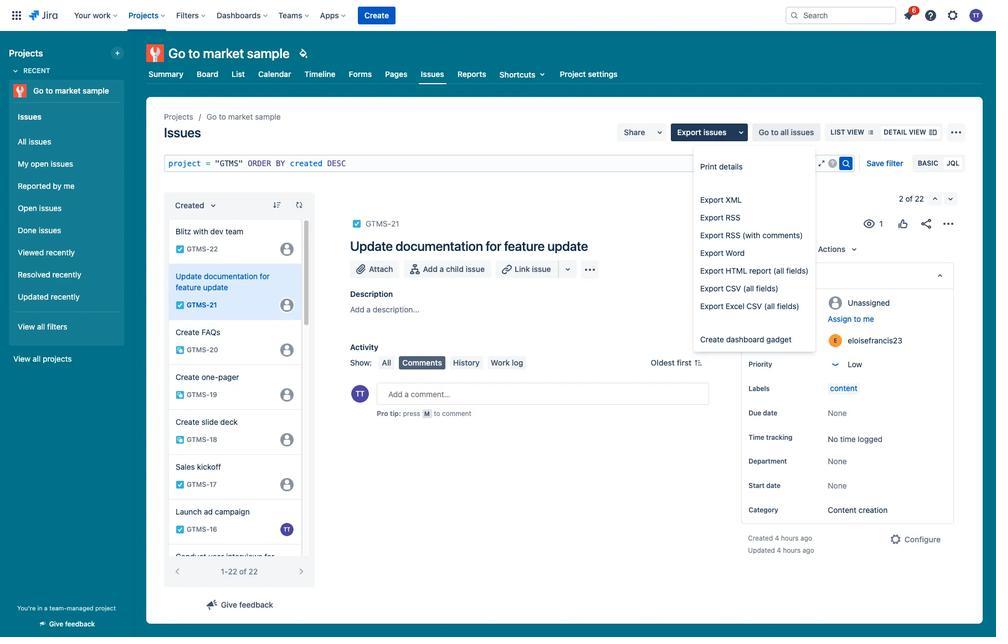 Task type: locate. For each thing, give the bounding box(es) containing it.
create up gtms-20 at the bottom left of page
[[176, 327, 199, 337]]

go to market sample up list link
[[168, 45, 290, 61]]

give feedback for the bottom give feedback button
[[49, 620, 95, 628]]

open share dialog image
[[653, 126, 666, 139]]

0 horizontal spatial projects
[[9, 48, 43, 58]]

actions image
[[942, 217, 955, 230]]

filter
[[886, 158, 904, 168]]

1 horizontal spatial me
[[863, 314, 874, 324]]

timeline link
[[302, 64, 338, 84]]

create
[[364, 11, 389, 20], [176, 327, 199, 337], [700, 335, 724, 344], [176, 372, 199, 382], [176, 417, 199, 427]]

a right the in at the bottom of the page
[[44, 605, 48, 612]]

export for export rss (with comments)
[[700, 230, 724, 240]]

1 vertical spatial gtms-21
[[187, 301, 217, 309]]

all for filters
[[37, 322, 45, 331]]

2 rss from the top
[[726, 230, 741, 240]]

0 vertical spatial go to market sample link
[[9, 80, 120, 102]]

1 vertical spatial give
[[49, 620, 63, 628]]

task image
[[352, 219, 361, 228], [176, 480, 185, 489], [176, 525, 185, 534]]

issues for all issues
[[29, 137, 51, 146]]

projects up recent
[[9, 48, 43, 58]]

updated down category at the right of the page
[[748, 547, 775, 555]]

2 vertical spatial none
[[828, 481, 847, 491]]

2 vertical spatial fields)
[[777, 301, 799, 311]]

create faqs
[[176, 327, 220, 337]]

issue inside link issue button
[[532, 264, 551, 274]]

0 horizontal spatial of
[[239, 567, 247, 576]]

0 vertical spatial of
[[906, 194, 913, 203]]

banner
[[0, 0, 996, 31]]

list for list
[[232, 69, 245, 79]]

1 none from the top
[[828, 408, 847, 418]]

gtms-21 up attach
[[366, 219, 399, 228]]

22
[[915, 194, 924, 203], [210, 245, 218, 253], [228, 567, 237, 576], [249, 567, 258, 576]]

go to market sample link down list link
[[207, 110, 281, 124]]

task image for blitz with dev team
[[176, 245, 185, 254]]

0 horizontal spatial csv
[[726, 284, 741, 293]]

go right open export issues dropdown image
[[759, 127, 769, 137]]

settings image
[[946, 9, 960, 22]]

all for all
[[382, 358, 391, 367]]

issues inside my open issues link
[[51, 159, 73, 168]]

rss inside "link"
[[726, 213, 741, 222]]

configure link
[[883, 531, 947, 549]]

1 vertical spatial created
[[748, 534, 773, 543]]

to inside "assign to me" button
[[854, 314, 861, 324]]

of right 2
[[906, 194, 913, 203]]

1 vertical spatial go to market sample link
[[207, 110, 281, 124]]

view for list view
[[847, 128, 864, 136]]

view for view all filters
[[18, 322, 35, 331]]

calendar link
[[256, 64, 293, 84]]

no time logged
[[828, 434, 883, 444]]

updated inside the "created 4 hours ago updated 4 hours ago"
[[748, 547, 775, 555]]

gtms- for create one-pager
[[187, 391, 210, 399]]

to inside go to all issues link
[[771, 127, 779, 137]]

none for department
[[828, 457, 847, 466]]

a for child
[[440, 264, 444, 274]]

2 issue from the left
[[532, 264, 551, 274]]

recently down done issues 'link'
[[46, 247, 75, 257]]

view left projects
[[13, 354, 31, 363]]

gtms- for create slide deck
[[187, 436, 210, 444]]

2 vertical spatial (all
[[764, 301, 775, 311]]

1 horizontal spatial view
[[909, 128, 926, 136]]

export xml link
[[694, 191, 815, 209]]

assign to me button
[[828, 314, 943, 325]]

projects down summary link
[[164, 112, 193, 121]]

add inside button
[[423, 264, 438, 274]]

history button
[[450, 356, 483, 370]]

resolved recently
[[18, 270, 81, 279]]

update inside update documentation for feature update
[[203, 283, 228, 292]]

refresh image
[[295, 201, 304, 209]]

sub task image for create slide deck
[[176, 436, 185, 444]]

priority pin to top. only you can see pinned fields. image
[[774, 360, 783, 369]]

give for the bottom give feedback button
[[49, 620, 63, 628]]

1 vertical spatial sub task image
[[176, 436, 185, 444]]

add down description
[[350, 305, 364, 314]]

print details link
[[694, 158, 815, 176]]

issues inside all issues link
[[29, 137, 51, 146]]

1 horizontal spatial project
[[168, 159, 201, 168]]

for inside update documentation for feature update
[[260, 272, 270, 281]]

list right the board
[[232, 69, 245, 79]]

fields)
[[786, 266, 809, 275], [756, 284, 779, 293], [777, 301, 799, 311]]

(all right report
[[773, 266, 784, 275]]

m
[[424, 410, 430, 417]]

gtms- down create faqs
[[187, 346, 210, 354]]

1 vertical spatial rss
[[726, 230, 741, 240]]

issue right link
[[532, 264, 551, 274]]

work
[[491, 358, 510, 367]]

0 horizontal spatial all
[[18, 137, 27, 146]]

search image
[[790, 11, 799, 20]]

1 vertical spatial me
[[863, 314, 874, 324]]

update down gtms-22
[[176, 272, 202, 281]]

0 vertical spatial add
[[423, 264, 438, 274]]

create inside "button"
[[364, 11, 389, 20]]

issue right child
[[466, 264, 485, 274]]

blitz with dev team
[[176, 227, 243, 236]]

save
[[867, 158, 884, 168]]

0 horizontal spatial view
[[847, 128, 864, 136]]

desc
[[327, 159, 346, 168]]

child
[[446, 264, 464, 274]]

created
[[175, 201, 204, 210], [748, 534, 773, 543]]

feedback for give feedback button to the top
[[239, 600, 273, 609]]

add a child issue button
[[404, 260, 491, 278]]

gtms-
[[366, 219, 391, 228], [187, 245, 210, 253], [187, 301, 210, 309], [187, 346, 210, 354], [187, 391, 210, 399], [187, 436, 210, 444], [187, 481, 210, 489], [187, 526, 210, 534]]

oldest
[[651, 358, 675, 367]]

gtms- for launch ad campaign
[[187, 526, 210, 534]]

1 vertical spatial give feedback
[[49, 620, 95, 628]]

1 vertical spatial documentation
[[204, 272, 258, 281]]

details element
[[742, 263, 954, 289]]

rss for export rss
[[726, 213, 741, 222]]

due date pin to top. only you can see pinned fields. image
[[780, 409, 789, 418]]

team
[[226, 227, 243, 236]]

conduct user interviews for feedback
[[176, 552, 274, 572]]

2 vertical spatial a
[[44, 605, 48, 612]]

create button
[[358, 7, 396, 24]]

all inside group
[[37, 322, 45, 331]]

view all filters link
[[13, 316, 120, 338]]

save filter button
[[860, 155, 910, 172]]

0 vertical spatial update documentation for feature update
[[350, 238, 588, 254]]

issue
[[466, 264, 485, 274], [532, 264, 551, 274]]

feature down gtms-22
[[176, 283, 201, 292]]

add for add a description...
[[350, 305, 364, 314]]

search image
[[840, 157, 853, 170]]

create up newest first "icon"
[[700, 335, 724, 344]]

recently down viewed recently link
[[52, 270, 81, 279]]

tab list containing issues
[[140, 64, 990, 84]]

1 horizontal spatial issue
[[532, 264, 551, 274]]

2 vertical spatial task image
[[176, 525, 185, 534]]

sample up the calendar
[[247, 45, 290, 61]]

all right show: at the left of page
[[382, 358, 391, 367]]

update documentation for feature update down gtms-22
[[176, 272, 270, 292]]

issues inside export issues button
[[704, 127, 727, 137]]

0 vertical spatial csv
[[726, 284, 741, 293]]

0 horizontal spatial 21
[[210, 301, 217, 309]]

create dashboard gadget
[[700, 335, 792, 344]]

2 task image from the top
[[176, 301, 185, 310]]

menu bar
[[376, 356, 529, 370]]

0 vertical spatial created
[[175, 201, 204, 210]]

issues down all issues link
[[51, 159, 73, 168]]

0 vertical spatial rss
[[726, 213, 741, 222]]

0 horizontal spatial update
[[203, 283, 228, 292]]

1 task image from the top
[[176, 245, 185, 254]]

1 vertical spatial update
[[176, 272, 202, 281]]

task image left gtms-21 link
[[352, 219, 361, 228]]

go to market sample down list link
[[207, 112, 281, 121]]

1 horizontal spatial feedback
[[176, 563, 209, 572]]

csv up excel
[[726, 284, 741, 293]]

tip:
[[390, 409, 401, 418]]

project right managed
[[95, 605, 116, 612]]

a inside button
[[440, 264, 444, 274]]

0 horizontal spatial add
[[350, 305, 364, 314]]

all left filters
[[37, 322, 45, 331]]

gtms-22
[[187, 245, 218, 253]]

a left child
[[440, 264, 444, 274]]

none for due date
[[828, 408, 847, 418]]

1 horizontal spatial update
[[350, 238, 393, 254]]

notifications image
[[902, 9, 915, 22]]

(all down export csv (all fields) link
[[764, 301, 775, 311]]

create for create dashboard gadget
[[700, 335, 724, 344]]

view up search icon
[[847, 128, 864, 136]]

1 rss from the top
[[726, 213, 741, 222]]

created left order by image at the top left of the page
[[175, 201, 204, 210]]

issues inside open issues link
[[39, 203, 62, 213]]

syntax help image
[[829, 159, 837, 168]]

shortcuts button
[[497, 64, 551, 84]]

me inside button
[[863, 314, 874, 324]]

1 vertical spatial hours
[[783, 547, 801, 555]]

add
[[423, 264, 438, 274], [350, 305, 364, 314]]

actions
[[818, 244, 846, 254]]

0 horizontal spatial project
[[95, 605, 116, 612]]

0 horizontal spatial created
[[175, 201, 204, 210]]

JQL query field
[[165, 156, 817, 171]]

date
[[763, 409, 777, 417], [766, 482, 781, 490]]

1 view from the left
[[847, 128, 864, 136]]

update up the attach button at the top of page
[[350, 238, 393, 254]]

task image
[[176, 245, 185, 254], [176, 301, 185, 310]]

add app image
[[583, 263, 596, 276]]

assignee
[[749, 298, 778, 306]]

0 vertical spatial a
[[440, 264, 444, 274]]

6
[[912, 6, 916, 14]]

task image for sales kickoff
[[176, 480, 185, 489]]

1 vertical spatial task image
[[176, 480, 185, 489]]

jira image
[[29, 9, 57, 22], [29, 9, 57, 22]]

me down unassigned
[[863, 314, 874, 324]]

rss down xml
[[726, 213, 741, 222]]

feedback down managed
[[65, 620, 95, 628]]

1 horizontal spatial documentation
[[396, 238, 483, 254]]

export inside button
[[677, 127, 702, 137]]

recently for updated recently
[[51, 292, 80, 301]]

gtms-20
[[187, 346, 218, 354]]

gtms- down launch
[[187, 526, 210, 534]]

sub task image
[[176, 391, 185, 399]]

all for projects
[[33, 354, 41, 363]]

1 horizontal spatial a
[[367, 305, 371, 314]]

(all for report
[[773, 266, 784, 275]]

0 vertical spatial updated
[[18, 292, 49, 301]]

import and bulk change issues image
[[950, 126, 963, 139]]

give feedback down you're in a team-managed project
[[49, 620, 95, 628]]

21 up faqs
[[210, 301, 217, 309]]

create left slide
[[176, 417, 199, 427]]

issues down reported by me
[[39, 203, 62, 213]]

feedback down 1-22 of 22
[[239, 600, 273, 609]]

appswitcher icon image
[[10, 9, 23, 22]]

my open issues
[[18, 159, 73, 168]]

gtms- down create slide deck
[[187, 436, 210, 444]]

faqs
[[202, 327, 220, 337]]

newest first image
[[694, 358, 703, 367]]

sidebar navigation image
[[121, 44, 145, 66]]

comments
[[402, 358, 442, 367]]

0 vertical spatial (all
[[773, 266, 784, 275]]

1 horizontal spatial give
[[221, 600, 237, 609]]

share image
[[920, 217, 933, 230]]

teams button
[[275, 7, 313, 24]]

fields) inside "link"
[[786, 266, 809, 275]]

give feedback down 1-22 of 22
[[221, 600, 273, 609]]

0 vertical spatial ago
[[801, 534, 812, 543]]

0 vertical spatial all
[[18, 137, 27, 146]]

to right open export issues dropdown image
[[771, 127, 779, 137]]

export html report (all fields) link
[[694, 262, 815, 280]]

1 horizontal spatial issues
[[164, 125, 201, 140]]

task image down the blitz
[[176, 245, 185, 254]]

slide
[[202, 417, 218, 427]]

show:
[[350, 358, 372, 367]]

2 vertical spatial go to market sample
[[207, 112, 281, 121]]

your work
[[74, 11, 111, 20]]

all left projects
[[33, 354, 41, 363]]

group containing all issues
[[13, 127, 120, 311]]

menu
[[694, 146, 815, 352]]

2 horizontal spatial feedback
[[239, 600, 273, 609]]

issues up all issues at the left of the page
[[18, 112, 41, 121]]

go to market sample down recent
[[33, 86, 109, 95]]

gtms- for update documentation for feature update
[[187, 301, 210, 309]]

task image up create faqs
[[176, 301, 185, 310]]

all up my
[[18, 137, 27, 146]]

export for export xml
[[700, 195, 724, 204]]

1 horizontal spatial gtms-21
[[366, 219, 399, 228]]

issues inside group
[[18, 112, 41, 121]]

export xml
[[700, 195, 742, 204]]

documentation down gtms-22
[[204, 272, 258, 281]]

create inside button
[[700, 335, 724, 344]]

1 horizontal spatial update
[[548, 238, 588, 254]]

settings
[[588, 69, 618, 79]]

1 vertical spatial list
[[831, 128, 845, 136]]

0 vertical spatial date
[[763, 409, 777, 417]]

16
[[210, 526, 217, 534]]

0 horizontal spatial give feedback
[[49, 620, 95, 628]]

work log button
[[488, 356, 527, 370]]

1 vertical spatial ago
[[803, 547, 814, 555]]

my open issues link
[[13, 153, 120, 175]]

gtms- down with
[[187, 245, 210, 253]]

give down 1-
[[221, 600, 237, 609]]

comments)
[[763, 230, 803, 240]]

campaign
[[215, 507, 250, 516]]

sub task image left gtms-18
[[176, 436, 185, 444]]

create right apps dropdown button
[[364, 11, 389, 20]]

editor image
[[817, 159, 826, 168]]

export for export csv (all fields)
[[700, 284, 724, 293]]

issues
[[421, 69, 444, 79], [18, 112, 41, 121], [164, 125, 201, 140]]

0 horizontal spatial give
[[49, 620, 63, 628]]

issues up "viewed recently" at top
[[39, 225, 61, 235]]

actions button
[[796, 240, 868, 258]]

feedback down conduct
[[176, 563, 209, 572]]

1 vertical spatial a
[[367, 305, 371, 314]]

create one-pager
[[176, 372, 239, 382]]

0 horizontal spatial me
[[64, 181, 75, 190]]

none down "no"
[[828, 457, 847, 466]]

1 horizontal spatial created
[[748, 534, 773, 543]]

all right open export issues dropdown image
[[781, 127, 789, 137]]

1 horizontal spatial list
[[831, 128, 845, 136]]

0 horizontal spatial give feedback button
[[31, 615, 102, 633]]

2 vertical spatial feedback
[[65, 620, 95, 628]]

(all inside "link"
[[773, 266, 784, 275]]

1 horizontal spatial updated
[[748, 547, 775, 555]]

view left filters
[[18, 322, 35, 331]]

copy link to issue image
[[397, 219, 406, 228]]

1 vertical spatial (all
[[743, 284, 754, 293]]

0 horizontal spatial list
[[232, 69, 245, 79]]

update down gtms-22
[[203, 283, 228, 292]]

terry turtle image
[[280, 523, 294, 536]]

(all up export excel csv (all fields) on the top right
[[743, 284, 754, 293]]

2 none from the top
[[828, 457, 847, 466]]

create slide deck
[[176, 417, 238, 427]]

2 sub task image from the top
[[176, 436, 185, 444]]

sample down calendar link
[[255, 112, 281, 121]]

created inside dropdown button
[[175, 201, 204, 210]]

give down team-
[[49, 620, 63, 628]]

excel
[[726, 301, 745, 311]]

0 vertical spatial none
[[828, 408, 847, 418]]

list up syntax help icon
[[831, 128, 845, 136]]

me right the by
[[64, 181, 75, 190]]

1 issue from the left
[[466, 264, 485, 274]]

go to market sample link down recent
[[9, 80, 120, 102]]

2 vertical spatial all
[[33, 354, 41, 363]]

issues inside done issues 'link'
[[39, 225, 61, 235]]

go to all issues link
[[752, 124, 821, 141]]

task image for launch ad campaign
[[176, 525, 185, 534]]

project left =
[[168, 159, 201, 168]]

0 vertical spatial give
[[221, 600, 237, 609]]

banner containing your work
[[0, 0, 996, 31]]

none up content
[[828, 481, 847, 491]]

fields) right details on the right top of the page
[[786, 266, 809, 275]]

conduct
[[176, 552, 206, 561]]

1 vertical spatial recently
[[52, 270, 81, 279]]

0 horizontal spatial issue
[[466, 264, 485, 274]]

1 horizontal spatial give feedback button
[[199, 596, 280, 614]]

created
[[290, 159, 323, 168]]

update up link web pages and more image
[[548, 238, 588, 254]]

updated down 'resolved'
[[18, 292, 49, 301]]

fields) for report
[[786, 266, 809, 275]]

1 vertical spatial date
[[766, 482, 781, 490]]

fields) down details on the right top of the page
[[756, 284, 779, 293]]

view all projects
[[13, 354, 72, 363]]

all inside button
[[382, 358, 391, 367]]

(all for csv
[[764, 301, 775, 311]]

gtms- down sales kickoff
[[187, 481, 210, 489]]

feedback inside conduct user interviews for feedback
[[176, 563, 209, 572]]

create for create one-pager
[[176, 372, 199, 382]]

gtms-21 up create faqs
[[187, 301, 217, 309]]

1 sub task image from the top
[[176, 346, 185, 355]]

gtms- right sub task image
[[187, 391, 210, 399]]

0 horizontal spatial update
[[176, 272, 202, 281]]

projects up sidebar navigation icon
[[128, 11, 159, 20]]

viewed
[[18, 247, 44, 257]]

to right projects link
[[219, 112, 226, 121]]

1 horizontal spatial all
[[382, 358, 391, 367]]

1 vertical spatial update
[[203, 283, 228, 292]]

0 vertical spatial fields)
[[786, 266, 809, 275]]

view inside group
[[18, 322, 35, 331]]

0 vertical spatial projects
[[128, 11, 159, 20]]

due date
[[749, 409, 777, 417]]

projects inside dropdown button
[[128, 11, 159, 20]]

issues for projects link
[[164, 125, 201, 140]]

rss up word
[[726, 230, 741, 240]]

issues for open issues
[[39, 203, 62, 213]]

1 vertical spatial csv
[[747, 301, 762, 311]]

documentation up the add a child issue button
[[396, 238, 483, 254]]

sub task image
[[176, 346, 185, 355], [176, 436, 185, 444]]

forms link
[[347, 64, 374, 84]]

view all filters
[[18, 322, 67, 331]]

add left child
[[423, 264, 438, 274]]

1 horizontal spatial csv
[[747, 301, 762, 311]]

pro
[[377, 409, 388, 418]]

1 horizontal spatial give feedback
[[221, 600, 273, 609]]

gtms-19
[[187, 391, 217, 399]]

project = "gtms" order by created desc
[[168, 159, 346, 168]]

2 view from the left
[[909, 128, 926, 136]]

tab list
[[140, 64, 990, 84]]

me for assign to me
[[863, 314, 874, 324]]

1 horizontal spatial feature
[[504, 238, 545, 254]]

give
[[221, 600, 237, 609], [49, 620, 63, 628]]

0 vertical spatial project
[[168, 159, 201, 168]]

all
[[781, 127, 789, 137], [37, 322, 45, 331], [33, 354, 41, 363]]

group
[[13, 102, 120, 345], [13, 127, 120, 311], [694, 188, 815, 319]]

date left due date pin to top. only you can see pinned fields. 'image'
[[763, 409, 777, 417]]

task image down 'sales'
[[176, 480, 185, 489]]

issues left the list view
[[791, 127, 814, 137]]

1 vertical spatial issues
[[18, 112, 41, 121]]

csv down export csv (all fields) link
[[747, 301, 762, 311]]

give feedback
[[221, 600, 273, 609], [49, 620, 95, 628]]

xml
[[726, 195, 742, 204]]

give feedback button down 1-22 of 22
[[199, 596, 280, 614]]

update documentation for feature update
[[350, 238, 588, 254], [176, 272, 270, 292]]

content creation
[[828, 506, 888, 515]]

update documentation for feature update up child
[[350, 238, 588, 254]]

primary element
[[7, 0, 786, 31]]

export for export word
[[700, 248, 724, 258]]

issues left open export issues dropdown image
[[704, 127, 727, 137]]

word
[[726, 248, 745, 258]]

updated recently
[[18, 292, 80, 301]]

updated
[[18, 292, 49, 301], [748, 547, 775, 555]]

export word
[[700, 248, 745, 258]]

to right assign
[[854, 314, 861, 324]]

1 horizontal spatial go to market sample link
[[207, 110, 281, 124]]

created inside the "created 4 hours ago updated 4 hours ago"
[[748, 534, 773, 543]]

ad
[[204, 507, 213, 516]]

view right detail
[[909, 128, 926, 136]]



Task type: describe. For each thing, give the bounding box(es) containing it.
history
[[453, 358, 480, 367]]

issues inside go to all issues link
[[791, 127, 814, 137]]

all for all issues
[[18, 137, 27, 146]]

pager
[[218, 372, 239, 382]]

export for export issues
[[677, 127, 702, 137]]

attach
[[369, 264, 393, 274]]

open
[[31, 159, 49, 168]]

a for description...
[[367, 305, 371, 314]]

profile image of terry turtle image
[[351, 385, 369, 403]]

tracking
[[766, 433, 793, 442]]

link issue
[[515, 264, 551, 274]]

0 vertical spatial gtms-21
[[366, 219, 399, 228]]

interviews
[[226, 552, 262, 561]]

creation
[[859, 506, 888, 515]]

1 vertical spatial fields)
[[756, 284, 779, 293]]

0 vertical spatial hours
[[781, 534, 799, 543]]

gtms-16
[[187, 526, 217, 534]]

create for create faqs
[[176, 327, 199, 337]]

your work button
[[71, 7, 122, 24]]

sort descending image
[[273, 201, 281, 209]]

content link
[[828, 383, 860, 395]]

projects
[[43, 354, 72, 363]]

issues for the go to market sample link to the left
[[18, 112, 41, 121]]

my
[[18, 159, 29, 168]]

1 vertical spatial give feedback button
[[31, 615, 102, 633]]

to down recent
[[46, 86, 53, 95]]

launch
[[176, 507, 202, 516]]

collapse recent projects image
[[9, 64, 22, 78]]

created for created
[[175, 201, 204, 210]]

1 vertical spatial project
[[95, 605, 116, 612]]

export for export html report (all fields)
[[700, 266, 724, 275]]

add to starred image
[[121, 84, 134, 98]]

filters
[[47, 322, 67, 331]]

0 horizontal spatial gtms-21
[[187, 301, 217, 309]]

0 vertical spatial all
[[781, 127, 789, 137]]

viewed recently
[[18, 247, 75, 257]]

done issues link
[[13, 219, 120, 242]]

csv inside export csv (all fields) link
[[726, 284, 741, 293]]

gadget
[[767, 335, 792, 344]]

activity
[[350, 342, 378, 352]]

menu containing print details
[[694, 146, 815, 352]]

0 vertical spatial issues
[[421, 69, 444, 79]]

set background color image
[[296, 47, 310, 60]]

rss for export rss (with comments)
[[726, 230, 741, 240]]

0 horizontal spatial update documentation for feature update
[[176, 272, 270, 292]]

gtms- left "copy link to issue" 'image'
[[366, 219, 391, 228]]

create dashboard gadget button
[[694, 331, 815, 349]]

export rss
[[700, 213, 741, 222]]

recently for viewed recently
[[46, 247, 75, 257]]

me for reported by me
[[64, 181, 75, 190]]

projects for projects link
[[164, 112, 193, 121]]

fields) for csv
[[777, 301, 799, 311]]

one-
[[202, 372, 218, 382]]

recently for resolved recently
[[52, 270, 81, 279]]

add a description...
[[350, 305, 420, 314]]

teams
[[279, 11, 302, 20]]

reported
[[18, 181, 51, 190]]

2
[[899, 194, 904, 203]]

17
[[210, 481, 217, 489]]

gtms- for create faqs
[[187, 346, 210, 354]]

go right projects link
[[207, 112, 217, 121]]

open export issues dropdown image
[[734, 126, 748, 139]]

2 of 22
[[899, 194, 924, 203]]

open issues link
[[13, 197, 120, 219]]

0 vertical spatial give feedback button
[[199, 596, 280, 614]]

gtms-17
[[187, 481, 217, 489]]

sales kickoff
[[176, 462, 221, 472]]

order by image
[[207, 199, 220, 212]]

go down recent
[[33, 86, 44, 95]]

by
[[276, 159, 285, 168]]

export for export rss
[[700, 213, 724, 222]]

labels pin to top. only you can see pinned fields. image
[[772, 385, 781, 393]]

0 horizontal spatial updated
[[18, 292, 49, 301]]

projects for projects dropdown button
[[128, 11, 159, 20]]

oldest first
[[651, 358, 692, 367]]

you're in a team-managed project
[[17, 605, 116, 612]]

go up summary
[[168, 45, 186, 61]]

0 horizontal spatial a
[[44, 605, 48, 612]]

help image
[[924, 9, 938, 22]]

created for created 4 hours ago updated 4 hours ago
[[748, 534, 773, 543]]

list for list view
[[831, 128, 845, 136]]

project
[[560, 69, 586, 79]]

view for view all projects
[[13, 354, 31, 363]]

order
[[248, 159, 271, 168]]

filters
[[176, 11, 199, 20]]

link issue button
[[496, 260, 559, 278]]

3 none from the top
[[828, 481, 847, 491]]

2 vertical spatial market
[[228, 112, 253, 121]]

link
[[515, 264, 530, 274]]

created button
[[168, 197, 226, 214]]

start date
[[749, 482, 781, 490]]

issues for done issues
[[39, 225, 61, 235]]

0 horizontal spatial go to market sample link
[[9, 80, 120, 102]]

reports
[[458, 69, 486, 79]]

1 vertical spatial sample
[[83, 86, 109, 95]]

view for detail view
[[909, 128, 926, 136]]

kickoff
[[197, 462, 221, 472]]

export issues
[[677, 127, 727, 137]]

group containing export xml
[[694, 188, 815, 319]]

projects button
[[125, 7, 170, 24]]

0 vertical spatial for
[[486, 238, 501, 254]]

vote options: no one has voted for this issue yet. image
[[897, 217, 910, 230]]

content
[[828, 506, 857, 515]]

Search field
[[786, 7, 897, 24]]

18
[[210, 436, 217, 444]]

create project image
[[113, 49, 122, 58]]

export for export excel csv (all fields)
[[700, 301, 724, 311]]

link web pages and more image
[[561, 263, 574, 276]]

to up the board
[[188, 45, 200, 61]]

save filter
[[867, 158, 904, 168]]

0 vertical spatial task image
[[352, 219, 361, 228]]

report
[[749, 266, 771, 275]]

1 horizontal spatial 21
[[391, 219, 399, 228]]

2 vertical spatial sample
[[255, 112, 281, 121]]

issue inside the add a child issue button
[[466, 264, 485, 274]]

department pin to top. only you can see pinned fields. image
[[789, 457, 798, 466]]

reported by me
[[18, 181, 75, 190]]

summary
[[148, 69, 183, 79]]

0 vertical spatial update
[[350, 238, 393, 254]]

shortcuts
[[500, 70, 536, 79]]

1 horizontal spatial of
[[906, 194, 913, 203]]

comment
[[442, 409, 471, 418]]

project settings
[[560, 69, 618, 79]]

1 vertical spatial 21
[[210, 301, 217, 309]]

export excel csv (all fields) link
[[694, 298, 815, 315]]

for inside conduct user interviews for feedback
[[264, 552, 274, 561]]

0 vertical spatial 4
[[775, 534, 779, 543]]

0 vertical spatial documentation
[[396, 238, 483, 254]]

0 vertical spatial update
[[548, 238, 588, 254]]

you're
[[17, 605, 36, 612]]

export html report (all fields)
[[700, 266, 809, 275]]

filters button
[[173, 7, 210, 24]]

board link
[[194, 64, 221, 84]]

create for create
[[364, 11, 389, 20]]

in
[[37, 605, 42, 612]]

start
[[749, 482, 765, 490]]

jql
[[947, 159, 960, 167]]

feedback for the bottom give feedback button
[[65, 620, 95, 628]]

list link
[[229, 64, 247, 84]]

user
[[208, 552, 224, 561]]

0 vertical spatial sample
[[247, 45, 290, 61]]

Add a comment… field
[[377, 383, 709, 405]]

group containing issues
[[13, 102, 120, 345]]

dev
[[210, 227, 223, 236]]

task image for update documentation for feature update
[[176, 301, 185, 310]]

html
[[726, 266, 747, 275]]

logged
[[858, 434, 883, 444]]

1 vertical spatial projects
[[9, 48, 43, 58]]

0 horizontal spatial feature
[[176, 283, 201, 292]]

sub task image for create faqs
[[176, 346, 185, 355]]

give feedback for give feedback button to the top
[[221, 600, 273, 609]]

1 horizontal spatial update documentation for feature update
[[350, 238, 588, 254]]

export word link
[[694, 244, 815, 262]]

issues for export issues
[[704, 127, 727, 137]]

print details
[[700, 162, 743, 171]]

0 vertical spatial market
[[203, 45, 244, 61]]

date for start date
[[766, 482, 781, 490]]

1 vertical spatial market
[[55, 86, 81, 95]]

1 vertical spatial go to market sample
[[33, 86, 109, 95]]

give for give feedback button to the top
[[221, 600, 237, 609]]

1 vertical spatial 4
[[777, 547, 781, 555]]

created 4 hours ago updated 4 hours ago
[[748, 534, 814, 555]]

description...
[[373, 305, 420, 314]]

log
[[512, 358, 523, 367]]

0 vertical spatial go to market sample
[[168, 45, 290, 61]]

your
[[74, 11, 91, 20]]

project inside 'jql query' field
[[168, 159, 201, 168]]

all button
[[379, 356, 395, 370]]

pages link
[[383, 64, 410, 84]]

documentation inside update documentation for feature update
[[204, 272, 258, 281]]

export rss (with comments)
[[700, 230, 803, 240]]

labels
[[749, 385, 770, 393]]

board
[[197, 69, 218, 79]]

create for create slide deck
[[176, 417, 199, 427]]

add for add a child issue
[[423, 264, 438, 274]]

to right m
[[434, 409, 440, 418]]

unassigned
[[848, 298, 890, 307]]

your profile and settings image
[[970, 9, 983, 22]]

menu bar containing all
[[376, 356, 529, 370]]

csv inside "export excel csv (all fields)" link
[[747, 301, 762, 311]]

date for due date
[[763, 409, 777, 417]]

gtms- for sales kickoff
[[187, 481, 210, 489]]

gtms- for blitz with dev team
[[187, 245, 210, 253]]

oldest first button
[[644, 356, 709, 370]]



Task type: vqa. For each thing, say whether or not it's contained in the screenshot.
the work within the YOUR WORK popup button
no



